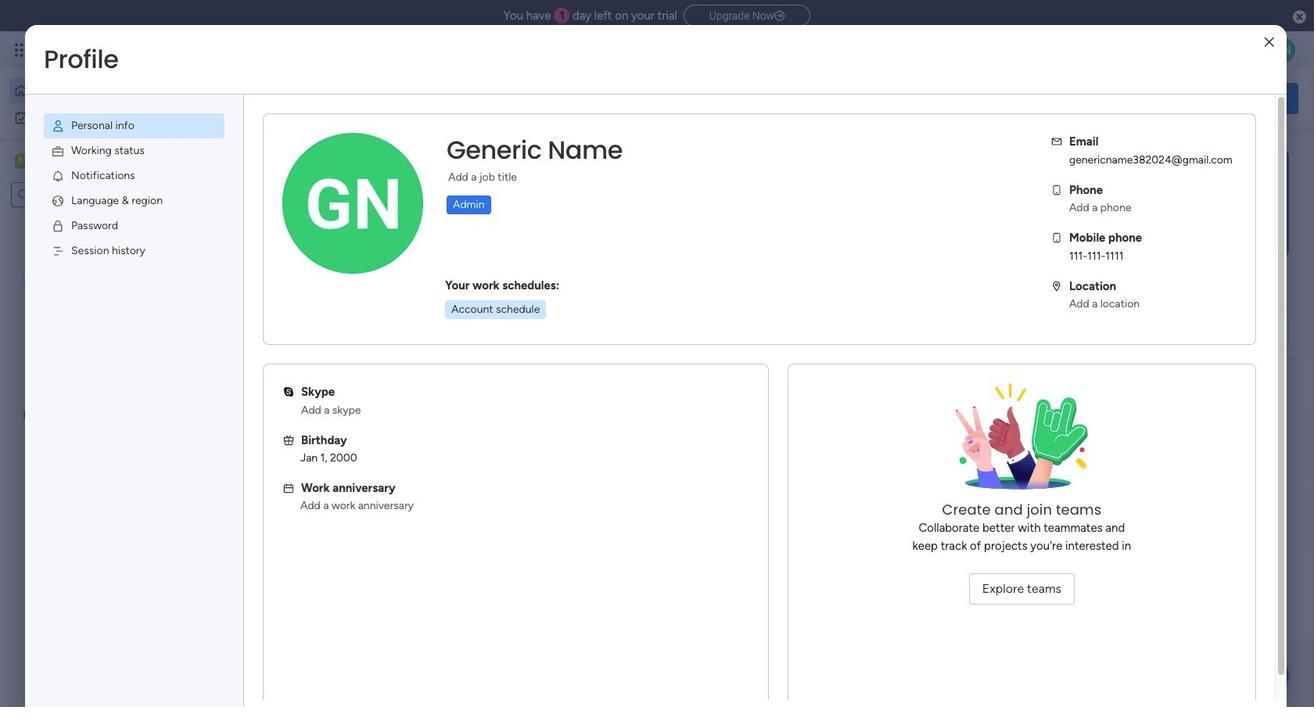Task type: vqa. For each thing, say whether or not it's contained in the screenshot.
'Language & region' icon
yes



Task type: locate. For each thing, give the bounding box(es) containing it.
component image down public board image
[[520, 341, 534, 356]]

option
[[9, 78, 190, 103], [9, 105, 190, 130]]

public board image
[[520, 317, 537, 334]]

open update feed (inbox) image
[[242, 404, 261, 422]]

close my workspaces image
[[242, 457, 261, 475]]

1 menu item from the top
[[44, 113, 225, 138]]

options image
[[282, 133, 389, 239]]

1 vertical spatial option
[[9, 105, 190, 130]]

0 vertical spatial workspace image
[[15, 153, 31, 170]]

component image
[[261, 341, 275, 356], [520, 341, 534, 356]]

1 option from the top
[[9, 78, 190, 103]]

templates image image
[[1078, 149, 1285, 257]]

v2 bolt switch image
[[1199, 90, 1208, 107]]

None field
[[443, 134, 627, 167]]

password image
[[51, 219, 65, 233]]

add to favorites image
[[467, 317, 482, 333]]

quick search results list box
[[242, 178, 1026, 385]]

language & region image
[[51, 194, 65, 208]]

working status image
[[51, 144, 65, 158]]

1 horizontal spatial component image
[[520, 341, 534, 356]]

1 component image from the left
[[261, 341, 275, 356]]

menu menu
[[25, 95, 243, 282]]

close image
[[1265, 36, 1274, 48]]

option up the personal info icon
[[9, 78, 190, 103]]

0 horizontal spatial component image
[[261, 341, 275, 356]]

2 option from the top
[[9, 105, 190, 130]]

session history image
[[51, 244, 65, 258]]

generic name image
[[1271, 38, 1296, 63]]

0 vertical spatial option
[[9, 78, 190, 103]]

getting started element
[[1064, 405, 1299, 467]]

1 vertical spatial workspace image
[[268, 503, 305, 541]]

clear search image
[[113, 187, 129, 203]]

workspace image
[[15, 153, 31, 170], [268, 503, 305, 541]]

component image for public board icon
[[261, 341, 275, 356]]

option up workspace selection element
[[9, 105, 190, 130]]

menu item
[[44, 113, 225, 138], [44, 138, 225, 164], [44, 164, 225, 189], [44, 189, 225, 214], [44, 214, 225, 239], [44, 239, 225, 264]]

0 horizontal spatial workspace image
[[15, 153, 31, 170]]

no teams image
[[944, 383, 1100, 501]]

notifications image
[[51, 169, 65, 183]]

component image down public board icon
[[261, 341, 275, 356]]

1 horizontal spatial workspace image
[[268, 503, 305, 541]]

2 component image from the left
[[520, 341, 534, 356]]



Task type: describe. For each thing, give the bounding box(es) containing it.
5 menu item from the top
[[44, 214, 225, 239]]

close recently visited image
[[242, 159, 261, 178]]

dapulse close image
[[1293, 9, 1307, 25]]

component image for public board image
[[520, 341, 534, 356]]

personal info image
[[51, 119, 65, 133]]

3 menu item from the top
[[44, 164, 225, 189]]

v2 user feedback image
[[1077, 89, 1088, 107]]

select product image
[[14, 42, 30, 58]]

public board image
[[261, 317, 279, 334]]

6 menu item from the top
[[44, 239, 225, 264]]

4 menu item from the top
[[44, 189, 225, 214]]

2 menu item from the top
[[44, 138, 225, 164]]

Search in workspace field
[[33, 186, 112, 204]]

workspace selection element
[[15, 152, 131, 172]]

dapulse rightstroke image
[[775, 10, 785, 22]]



